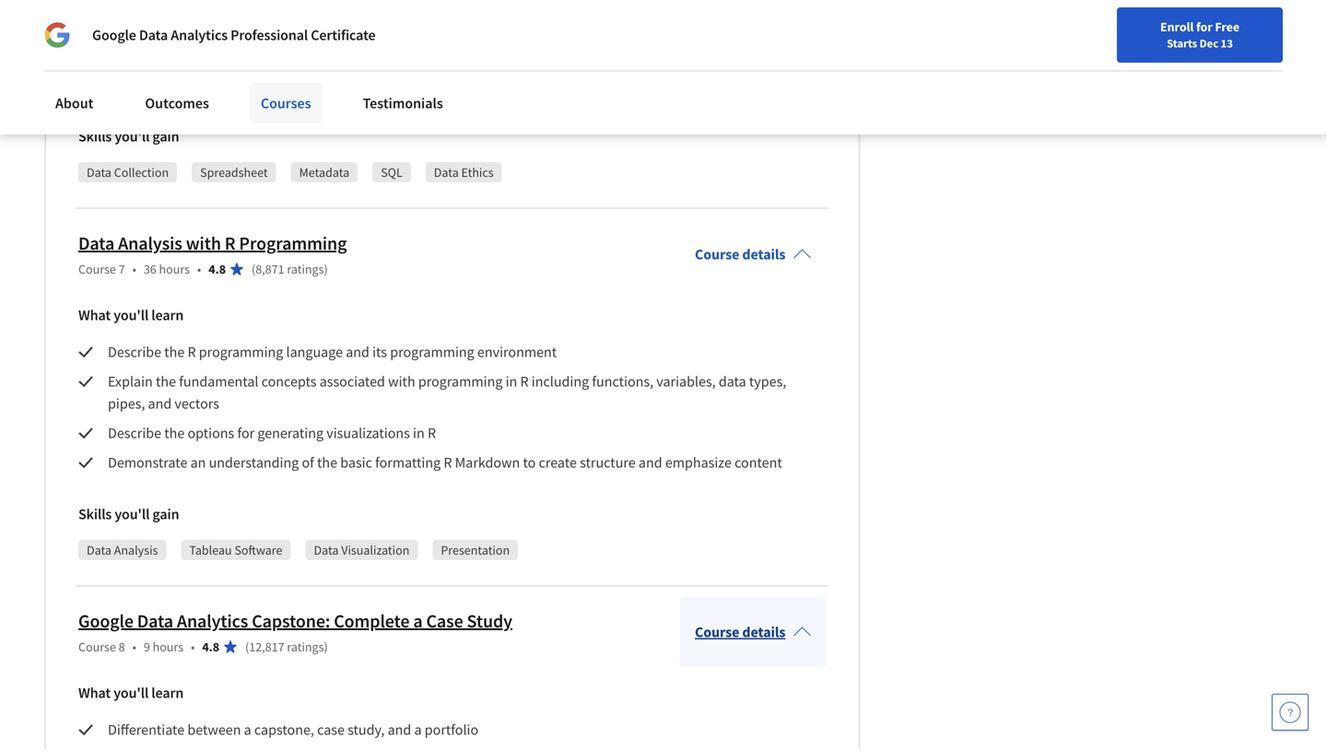 Task type: describe. For each thing, give the bounding box(es) containing it.
visualization
[[341, 542, 410, 559]]

language
[[286, 343, 343, 361]]

starts
[[1167, 36, 1198, 51]]

ratings for complete
[[287, 639, 324, 656]]

principles
[[156, 76, 217, 94]]

pipes,
[[108, 395, 145, 413]]

demonstrate
[[108, 454, 188, 472]]

data for data analysis with r programming
[[78, 232, 115, 255]]

you'll down course 7 • 36 hours •
[[114, 306, 149, 325]]

demonstrate an understanding of the basic formatting r markdown to create structure and emphasize content
[[108, 454, 783, 472]]

identify tableau as a data visualization tool and understand its uses
[[108, 17, 521, 35]]

professional
[[231, 26, 308, 44]]

0 vertical spatial tableau
[[158, 17, 207, 35]]

course details button for data analysis with r programming
[[681, 219, 826, 289]]

) for programming
[[324, 261, 328, 277]]

programming up 'fundamental'
[[199, 343, 283, 361]]

effective
[[403, 76, 456, 94]]

( 12,817 ratings )
[[245, 639, 328, 656]]

describe the r programming language and its programming environment
[[108, 343, 557, 361]]

portfolio
[[425, 721, 479, 739]]

study,
[[348, 721, 385, 739]]

complete
[[334, 610, 410, 633]]

for inside enroll for free starts dec 13
[[1197, 18, 1213, 35]]

• right 7
[[132, 261, 136, 277]]

about
[[55, 94, 93, 112]]

with for practices
[[373, 76, 401, 94]]

outcomes
[[145, 94, 209, 112]]

7
[[119, 261, 125, 277]]

8,871
[[256, 261, 285, 277]]

analytics for professional
[[171, 26, 228, 44]]

you'll for differentiate between a capstone, case study, and a portfolio
[[114, 684, 149, 703]]

basic
[[340, 454, 372, 472]]

variables,
[[657, 372, 716, 391]]

ethics
[[462, 164, 494, 181]]

gain for data analysis
[[153, 505, 179, 524]]

skills for data collection
[[78, 127, 112, 146]]

courses
[[261, 94, 311, 112]]

markdown
[[455, 454, 520, 472]]

( for r
[[252, 261, 256, 277]]

and left practices
[[220, 76, 243, 94]]

skills you'll gain for analysis
[[78, 505, 179, 524]]

environment
[[478, 343, 557, 361]]

you'll for spreadsheet
[[115, 127, 150, 146]]

about link
[[44, 83, 105, 124]]

as
[[210, 17, 223, 35]]

google for google data analytics professional certificate
[[92, 26, 136, 44]]

8
[[119, 639, 125, 656]]

concepts
[[262, 372, 317, 391]]

explain the fundamental concepts associated with programming in r including functions, variables, data types, pipes, and vectors
[[108, 372, 790, 413]]

the for options
[[164, 424, 185, 443]]

the right of
[[317, 454, 338, 472]]

2 what you'll learn from the top
[[78, 684, 184, 703]]

0 horizontal spatial for
[[237, 424, 255, 443]]

1 what from the top
[[78, 306, 111, 325]]

1 vertical spatial tableau
[[189, 542, 232, 559]]

1 what you'll learn from the top
[[78, 306, 184, 325]]

generating
[[258, 424, 324, 443]]

vectors
[[175, 395, 219, 413]]

functions,
[[592, 372, 654, 391]]

of
[[302, 454, 314, 472]]

• left 9
[[132, 639, 136, 656]]

understand
[[402, 17, 473, 35]]

gain for data collection
[[153, 127, 179, 146]]

visualizations
[[327, 424, 410, 443]]

0 horizontal spatial data
[[237, 17, 264, 35]]

tool
[[348, 17, 372, 35]]

to
[[523, 454, 536, 472]]

structure
[[580, 454, 636, 472]]

spreadsheet
[[200, 164, 268, 181]]

course 8 • 9 hours •
[[78, 639, 195, 656]]

1 learn from the top
[[151, 306, 184, 325]]

practices
[[246, 76, 302, 94]]

sql
[[381, 164, 403, 181]]

r up 'fundamental'
[[188, 343, 196, 361]]

data analysis with r programming link
[[78, 232, 347, 255]]

skills for data analysis
[[78, 505, 112, 524]]

data analysis
[[87, 542, 158, 559]]

understanding
[[209, 454, 299, 472]]

data for data visualization
[[314, 542, 339, 559]]

google data analytics professional certificate
[[92, 26, 376, 44]]

data collection
[[87, 164, 169, 181]]

hours for analysis
[[159, 261, 190, 277]]

google data analytics capstone: complete a case study
[[78, 610, 513, 633]]

data for data analysis
[[87, 542, 112, 559]]

google image
[[44, 22, 70, 48]]

enroll
[[1161, 18, 1194, 35]]

associated for concepts
[[320, 372, 385, 391]]

and inside explain the fundamental concepts associated with programming in r including functions, variables, data types, pipes, and vectors
[[148, 395, 172, 413]]

including
[[532, 372, 589, 391]]

( for capstone:
[[245, 639, 249, 656]]

13
[[1221, 36, 1234, 51]]

36
[[144, 261, 157, 277]]

options
[[188, 424, 234, 443]]

a right as
[[226, 17, 234, 35]]

data for data ethics
[[434, 164, 459, 181]]

course 7 • 36 hours •
[[78, 261, 201, 277]]

hours for data
[[153, 639, 184, 656]]

describe for describe the options for generating visualizations in r
[[108, 424, 161, 443]]

2 learn from the top
[[151, 684, 184, 703]]

with for concepts
[[388, 372, 416, 391]]

uses
[[493, 17, 521, 35]]

types,
[[750, 372, 787, 391]]

course details for google data analytics capstone: complete a case study
[[695, 623, 786, 642]]

analytics for capstone:
[[177, 610, 248, 633]]

identify
[[108, 17, 155, 35]]

12,817
[[249, 639, 285, 656]]

ratings for programming
[[287, 261, 324, 277]]



Task type: vqa. For each thing, say whether or not it's contained in the screenshot.
the bottom Describe
yes



Task type: locate. For each thing, give the bounding box(es) containing it.
r left the programming
[[225, 232, 236, 255]]

4.8 for analytics
[[202, 639, 219, 656]]

data left types,
[[719, 372, 747, 391]]

0 vertical spatial (
[[252, 261, 256, 277]]

1 horizontal spatial for
[[1197, 18, 1213, 35]]

in down environment
[[506, 372, 518, 391]]

tableau
[[158, 17, 207, 35], [189, 542, 232, 559]]

• right 9
[[191, 639, 195, 656]]

skills you'll gain up data collection
[[78, 127, 179, 146]]

0 vertical spatial gain
[[153, 127, 179, 146]]

analysis up '36' at the left of page
[[118, 232, 182, 255]]

) down the programming
[[324, 261, 328, 277]]

for up understanding
[[237, 424, 255, 443]]

describe the options for generating visualizations in r
[[108, 424, 436, 443]]

presentations
[[459, 76, 544, 94]]

and right 'structure'
[[639, 454, 663, 472]]

0 vertical spatial analytics
[[171, 26, 228, 44]]

0 horizontal spatial in
[[413, 424, 425, 443]]

1 course details from the top
[[695, 245, 786, 264]]

2 vertical spatial with
[[388, 372, 416, 391]]

2 ) from the top
[[324, 639, 328, 656]]

0 vertical spatial data
[[237, 17, 264, 35]]

ratings down the programming
[[287, 261, 324, 277]]

data for data collection
[[87, 164, 112, 181]]

for up dec
[[1197, 18, 1213, 35]]

and
[[375, 17, 399, 35], [220, 76, 243, 94], [346, 343, 370, 361], [148, 395, 172, 413], [639, 454, 663, 472], [388, 721, 412, 739]]

content
[[735, 454, 783, 472]]

explain up outcomes
[[108, 76, 153, 94]]

help center image
[[1280, 702, 1302, 724]]

the left options
[[164, 424, 185, 443]]

with up "testimonials"
[[373, 76, 401, 94]]

1 ) from the top
[[324, 261, 328, 277]]

create
[[539, 454, 577, 472]]

visualization
[[267, 17, 345, 35]]

with inside explain the fundamental concepts associated with programming in r including functions, variables, data types, pipes, and vectors
[[388, 372, 416, 391]]

a
[[226, 17, 234, 35], [413, 610, 423, 633], [244, 721, 251, 739], [414, 721, 422, 739]]

describe down pipes,
[[108, 424, 161, 443]]

the
[[164, 343, 185, 361], [156, 372, 176, 391], [164, 424, 185, 443], [317, 454, 338, 472]]

2 skills you'll gain from the top
[[78, 505, 179, 524]]

analytics down tableau software
[[177, 610, 248, 633]]

google up 8
[[78, 610, 134, 633]]

explain principles and practices associated with effective presentations
[[108, 76, 544, 94]]

with
[[373, 76, 401, 94], [186, 232, 221, 255], [388, 372, 416, 391]]

skills you'll gain
[[78, 127, 179, 146], [78, 505, 179, 524]]

1 vertical spatial ratings
[[287, 639, 324, 656]]

its right language
[[373, 343, 387, 361]]

google for google data analytics capstone: complete a case study
[[78, 610, 134, 633]]

what down course 8 • 9 hours • on the bottom left of the page
[[78, 684, 111, 703]]

0 vertical spatial hours
[[159, 261, 190, 277]]

1 vertical spatial analysis
[[114, 542, 158, 559]]

1 vertical spatial google
[[78, 610, 134, 633]]

associated down describe the r programming language and its programming environment
[[320, 372, 385, 391]]

between
[[188, 721, 241, 739]]

you'll up differentiate
[[114, 684, 149, 703]]

r inside explain the fundamental concepts associated with programming in r including functions, variables, data types, pipes, and vectors
[[520, 372, 529, 391]]

a left portfolio
[[414, 721, 422, 739]]

2 what from the top
[[78, 684, 111, 703]]

you'll up data analysis
[[115, 505, 150, 524]]

you'll
[[115, 127, 150, 146], [114, 306, 149, 325], [115, 505, 150, 524], [114, 684, 149, 703]]

1 vertical spatial what you'll learn
[[78, 684, 184, 703]]

2 describe from the top
[[108, 424, 161, 443]]

enroll for free starts dec 13
[[1161, 18, 1240, 51]]

explain inside explain the fundamental concepts associated with programming in r including functions, variables, data types, pipes, and vectors
[[108, 372, 153, 391]]

skills you'll gain for collection
[[78, 127, 179, 146]]

4.8 left 12,817
[[202, 639, 219, 656]]

analytics up principles
[[171, 26, 228, 44]]

and right language
[[346, 343, 370, 361]]

analysis
[[118, 232, 182, 255], [114, 542, 158, 559]]

1 vertical spatial hours
[[153, 639, 184, 656]]

google right google icon
[[92, 26, 136, 44]]

r up demonstrate an understanding of the basic formatting r markdown to create structure and emphasize content
[[428, 424, 436, 443]]

emphasize
[[666, 454, 732, 472]]

and right pipes,
[[148, 395, 172, 413]]

1 horizontal spatial (
[[252, 261, 256, 277]]

0 vertical spatial course details
[[695, 245, 786, 264]]

1 vertical spatial course details button
[[681, 597, 826, 668]]

for
[[1197, 18, 1213, 35], [237, 424, 255, 443]]

the inside explain the fundamental concepts associated with programming in r including functions, variables, data types, pipes, and vectors
[[156, 372, 176, 391]]

0 vertical spatial skills you'll gain
[[78, 127, 179, 146]]

capstone:
[[252, 610, 330, 633]]

hours right '36' at the left of page
[[159, 261, 190, 277]]

4.8 down data analysis with r programming link
[[209, 261, 226, 277]]

1 skills from the top
[[78, 127, 112, 146]]

testimonials
[[363, 94, 443, 112]]

data
[[139, 26, 168, 44], [87, 164, 112, 181], [434, 164, 459, 181], [78, 232, 115, 255], [87, 542, 112, 559], [314, 542, 339, 559], [137, 610, 173, 633]]

1 horizontal spatial data
[[719, 372, 747, 391]]

1 gain from the top
[[153, 127, 179, 146]]

ratings down google data analytics capstone: complete a case study link in the bottom of the page
[[287, 639, 324, 656]]

1 vertical spatial gain
[[153, 505, 179, 524]]

) down google data analytics capstone: complete a case study
[[324, 639, 328, 656]]

1 vertical spatial skills
[[78, 505, 112, 524]]

describe up pipes,
[[108, 343, 161, 361]]

differentiate between a capstone, case study, and a portfolio
[[108, 721, 479, 739]]

0 vertical spatial skills
[[78, 127, 112, 146]]

r left markdown
[[444, 454, 452, 472]]

course details for data analysis with r programming
[[695, 245, 786, 264]]

r down environment
[[520, 372, 529, 391]]

programming inside explain the fundamental concepts associated with programming in r including functions, variables, data types, pipes, and vectors
[[418, 372, 503, 391]]

1 vertical spatial details
[[743, 623, 786, 642]]

analysis for data analysis with r programming
[[118, 232, 182, 255]]

( down the programming
[[252, 261, 256, 277]]

capstone,
[[254, 721, 314, 739]]

1 vertical spatial course details
[[695, 623, 786, 642]]

explain for explain principles and practices associated with effective presentations
[[108, 76, 153, 94]]

0 vertical spatial associated
[[305, 76, 370, 94]]

formatting
[[375, 454, 441, 472]]

case
[[317, 721, 345, 739]]

menu item
[[975, 18, 1094, 78]]

1 vertical spatial analytics
[[177, 610, 248, 633]]

gain down "demonstrate"
[[153, 505, 179, 524]]

4.8
[[209, 261, 226, 277], [202, 639, 219, 656]]

1 explain from the top
[[108, 76, 153, 94]]

data
[[237, 17, 264, 35], [719, 372, 747, 391]]

programming
[[239, 232, 347, 255]]

show notifications image
[[1113, 23, 1136, 45]]

0 vertical spatial explain
[[108, 76, 153, 94]]

the up 'fundamental'
[[164, 343, 185, 361]]

a right between
[[244, 721, 251, 739]]

details for data analysis with r programming
[[743, 245, 786, 264]]

None search field
[[263, 12, 567, 48]]

0 vertical spatial google
[[92, 26, 136, 44]]

collection
[[114, 164, 169, 181]]

details for google data analytics capstone: complete a case study
[[743, 623, 786, 642]]

0 vertical spatial in
[[506, 372, 518, 391]]

0 vertical spatial details
[[743, 245, 786, 264]]

2 gain from the top
[[153, 505, 179, 524]]

0 horizontal spatial its
[[373, 343, 387, 361]]

dec
[[1200, 36, 1219, 51]]

1 vertical spatial learn
[[151, 684, 184, 703]]

what you'll learn down course 7 • 36 hours •
[[78, 306, 184, 325]]

coursera image
[[22, 15, 139, 44]]

0 vertical spatial )
[[324, 261, 328, 277]]

course details button for google data analytics capstone: complete a case study
[[681, 597, 826, 668]]

2 explain from the top
[[108, 372, 153, 391]]

hours
[[159, 261, 190, 277], [153, 639, 184, 656]]

data inside explain the fundamental concepts associated with programming in r including functions, variables, data types, pipes, and vectors
[[719, 372, 747, 391]]

1 describe from the top
[[108, 343, 161, 361]]

presentation
[[441, 542, 510, 559]]

9
[[144, 639, 150, 656]]

in inside explain the fundamental concepts associated with programming in r including functions, variables, data types, pipes, and vectors
[[506, 372, 518, 391]]

analysis for data analysis
[[114, 542, 158, 559]]

associated
[[305, 76, 370, 94], [320, 372, 385, 391]]

differentiate
[[108, 721, 185, 739]]

you'll up data collection
[[115, 127, 150, 146]]

skills you'll gain up data analysis
[[78, 505, 179, 524]]

1 vertical spatial describe
[[108, 424, 161, 443]]

data analysis with r programming
[[78, 232, 347, 255]]

0 vertical spatial 4.8
[[209, 261, 226, 277]]

0 vertical spatial its
[[476, 17, 490, 35]]

associated inside explain the fundamental concepts associated with programming in r including functions, variables, data types, pipes, and vectors
[[320, 372, 385, 391]]

fundamental
[[179, 372, 259, 391]]

0 vertical spatial describe
[[108, 343, 161, 361]]

google
[[92, 26, 136, 44], [78, 610, 134, 633]]

what you'll learn up differentiate
[[78, 684, 184, 703]]

1 vertical spatial what
[[78, 684, 111, 703]]

data ethics
[[434, 164, 494, 181]]

analytics
[[171, 26, 228, 44], [177, 610, 248, 633]]

courses link
[[250, 83, 322, 124]]

1 vertical spatial explain
[[108, 372, 153, 391]]

a left case
[[413, 610, 423, 633]]

1 horizontal spatial its
[[476, 17, 490, 35]]

1 vertical spatial )
[[324, 639, 328, 656]]

study
[[467, 610, 513, 633]]

ratings
[[287, 261, 324, 277], [287, 639, 324, 656]]

metadata
[[299, 164, 350, 181]]

0 vertical spatial ratings
[[287, 261, 324, 277]]

1 vertical spatial with
[[186, 232, 221, 255]]

certificate
[[311, 26, 376, 44]]

0 vertical spatial what you'll learn
[[78, 306, 184, 325]]

and right study,
[[388, 721, 412, 739]]

• down data analysis with r programming
[[197, 261, 201, 277]]

describe
[[108, 343, 161, 361], [108, 424, 161, 443]]

0 vertical spatial analysis
[[118, 232, 182, 255]]

1 vertical spatial (
[[245, 639, 249, 656]]

1 details from the top
[[743, 245, 786, 264]]

in up formatting
[[413, 424, 425, 443]]

free
[[1216, 18, 1240, 35]]

programming down environment
[[418, 372, 503, 391]]

learn down '36' at the left of page
[[151, 306, 184, 325]]

(
[[252, 261, 256, 277], [245, 639, 249, 656]]

2 course details from the top
[[695, 623, 786, 642]]

its left uses
[[476, 17, 490, 35]]

0 vertical spatial for
[[1197, 18, 1213, 35]]

in
[[506, 372, 518, 391], [413, 424, 425, 443]]

associated down certificate
[[305, 76, 370, 94]]

tableau software
[[189, 542, 283, 559]]

) for complete
[[324, 639, 328, 656]]

1 vertical spatial for
[[237, 424, 255, 443]]

programming
[[199, 343, 283, 361], [390, 343, 475, 361], [418, 372, 503, 391]]

the for fundamental
[[156, 372, 176, 391]]

0 vertical spatial course details button
[[681, 219, 826, 289]]

1 skills you'll gain from the top
[[78, 127, 179, 146]]

0 vertical spatial learn
[[151, 306, 184, 325]]

explain
[[108, 76, 153, 94], [108, 372, 153, 391]]

hours right 9
[[153, 639, 184, 656]]

skills down about link
[[78, 127, 112, 146]]

1 vertical spatial in
[[413, 424, 425, 443]]

describe for describe the r programming language and its programming environment
[[108, 343, 161, 361]]

what down course 7 • 36 hours •
[[78, 306, 111, 325]]

1 vertical spatial data
[[719, 372, 747, 391]]

1 vertical spatial skills you'll gain
[[78, 505, 179, 524]]

you'll for tableau software
[[115, 505, 150, 524]]

0 horizontal spatial (
[[245, 639, 249, 656]]

skills up data analysis
[[78, 505, 112, 524]]

software
[[235, 542, 283, 559]]

tableau left software
[[189, 542, 232, 559]]

details
[[743, 245, 786, 264], [743, 623, 786, 642]]

course details
[[695, 245, 786, 264], [695, 623, 786, 642]]

programming up explain the fundamental concepts associated with programming in r including functions, variables, data types, pipes, and vectors
[[390, 343, 475, 361]]

2 details from the top
[[743, 623, 786, 642]]

1 ratings from the top
[[287, 261, 324, 277]]

2 ratings from the top
[[287, 639, 324, 656]]

1 horizontal spatial in
[[506, 372, 518, 391]]

testimonials link
[[352, 83, 454, 124]]

tableau left as
[[158, 17, 207, 35]]

0 vertical spatial what
[[78, 306, 111, 325]]

•
[[132, 261, 136, 277], [197, 261, 201, 277], [132, 639, 136, 656], [191, 639, 195, 656]]

learn up differentiate
[[151, 684, 184, 703]]

r
[[225, 232, 236, 255], [188, 343, 196, 361], [520, 372, 529, 391], [428, 424, 436, 443], [444, 454, 452, 472]]

analysis down "demonstrate"
[[114, 542, 158, 559]]

data visualization
[[314, 542, 410, 559]]

with up visualizations
[[388, 372, 416, 391]]

course details button
[[681, 219, 826, 289], [681, 597, 826, 668]]

4.8 for with
[[209, 261, 226, 277]]

explain up pipes,
[[108, 372, 153, 391]]

case
[[426, 610, 463, 633]]

1 vertical spatial 4.8
[[202, 639, 219, 656]]

( 8,871 ratings )
[[252, 261, 328, 277]]

( down google data analytics capstone: complete a case study
[[245, 639, 249, 656]]

the for r
[[164, 343, 185, 361]]

and right tool
[[375, 17, 399, 35]]

google data analytics capstone: complete a case study link
[[78, 610, 513, 633]]

the up the vectors
[[156, 372, 176, 391]]

associated for practices
[[305, 76, 370, 94]]

2 course details button from the top
[[681, 597, 826, 668]]

1 course details button from the top
[[681, 219, 826, 289]]

with up course 7 • 36 hours •
[[186, 232, 221, 255]]

2 skills from the top
[[78, 505, 112, 524]]

1 vertical spatial its
[[373, 343, 387, 361]]

0 vertical spatial with
[[373, 76, 401, 94]]

outcomes link
[[134, 83, 220, 124]]

explain for explain the fundamental concepts associated with programming in r including functions, variables, data types, pipes, and vectors
[[108, 372, 153, 391]]

data right as
[[237, 17, 264, 35]]

an
[[190, 454, 206, 472]]

1 vertical spatial associated
[[320, 372, 385, 391]]

gain down outcomes
[[153, 127, 179, 146]]



